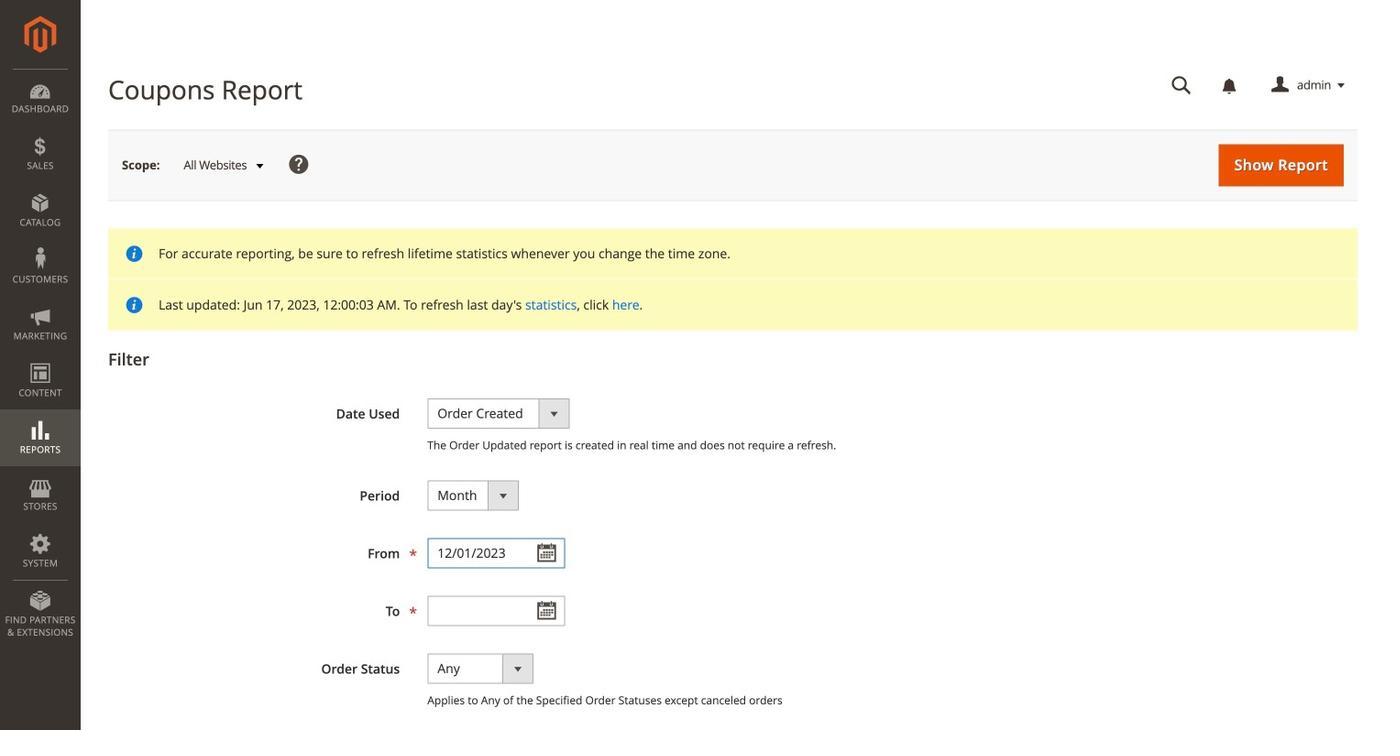 Task type: locate. For each thing, give the bounding box(es) containing it.
None text field
[[1159, 70, 1205, 102]]

menu bar
[[0, 69, 81, 648]]

magento admin panel image
[[24, 16, 56, 53]]

None text field
[[427, 538, 565, 569], [427, 596, 565, 626], [427, 538, 565, 569], [427, 596, 565, 626]]



Task type: vqa. For each thing, say whether or not it's contained in the screenshot.
menu
no



